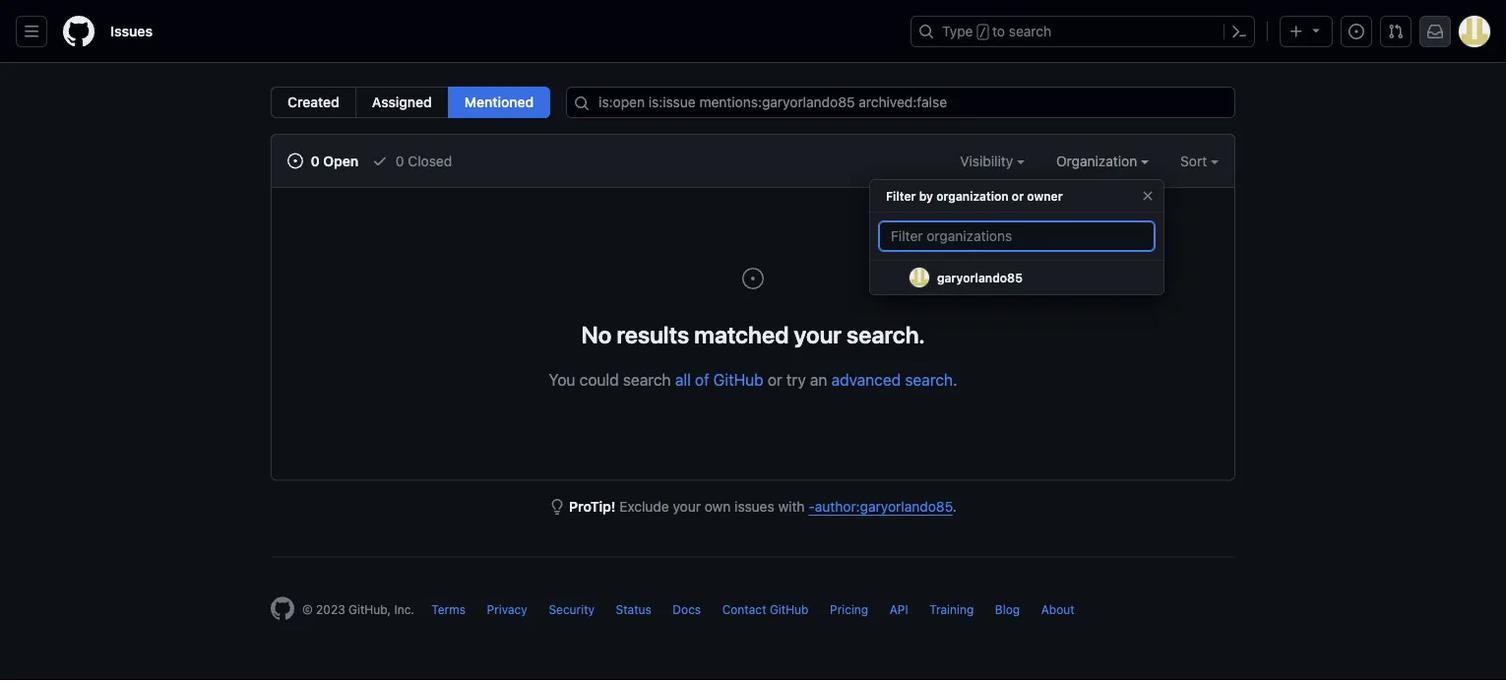 Task type: vqa. For each thing, say whether or not it's contained in the screenshot.
issues "element"
yes



Task type: describe. For each thing, give the bounding box(es) containing it.
about link
[[1042, 603, 1075, 617]]

advanced search link
[[832, 370, 953, 389]]

garyorlando85 link
[[871, 261, 1164, 295]]

notifications image
[[1428, 24, 1444, 39]]

0 horizontal spatial issue opened image
[[742, 267, 765, 291]]

-author:garyorlando85 link
[[809, 499, 953, 515]]

0 open link
[[288, 151, 359, 171]]

©
[[302, 603, 313, 617]]

privacy
[[487, 603, 528, 617]]

0 horizontal spatial github
[[714, 370, 764, 389]]

all of github link
[[675, 370, 764, 389]]

0 horizontal spatial your
[[673, 499, 701, 515]]

author:garyorlando85
[[815, 499, 953, 515]]

inc.
[[394, 603, 415, 617]]

protip!
[[569, 499, 616, 515]]

1 horizontal spatial issue opened image
[[1349, 24, 1365, 39]]

to
[[993, 23, 1006, 39]]

garyorlando85
[[938, 271, 1023, 285]]

command palette image
[[1232, 24, 1248, 39]]

created link
[[271, 87, 356, 118]]

visibility
[[961, 153, 1017, 169]]

Search all issues text field
[[566, 87, 1236, 118]]

@garyorlando85 image
[[910, 268, 930, 288]]

type / to search
[[943, 23, 1052, 39]]

1 vertical spatial .
[[953, 499, 957, 515]]

light bulb image
[[550, 499, 566, 515]]

own
[[705, 499, 731, 515]]

created
[[288, 94, 340, 110]]

privacy link
[[487, 603, 528, 617]]

2023
[[316, 603, 345, 617]]

docs link
[[673, 603, 701, 617]]

issue opened image
[[288, 153, 303, 169]]

contact github link
[[723, 603, 809, 617]]

by
[[920, 189, 934, 203]]

security
[[549, 603, 595, 617]]

1 horizontal spatial search
[[905, 370, 953, 389]]

security link
[[549, 603, 595, 617]]

you
[[549, 370, 576, 389]]

assigned link
[[355, 87, 449, 118]]

0 horizontal spatial search
[[623, 370, 671, 389]]

terms
[[432, 603, 466, 617]]

blog link
[[996, 603, 1021, 617]]

open
[[323, 153, 359, 169]]

sort
[[1181, 153, 1208, 169]]

search.
[[847, 321, 925, 348]]

sort button
[[1181, 151, 1219, 171]]

0 vertical spatial your
[[794, 321, 842, 348]]

no
[[581, 321, 612, 348]]

0 open
[[307, 153, 359, 169]]

1 vertical spatial or
[[768, 370, 783, 389]]

blog
[[996, 603, 1021, 617]]

docs
[[673, 603, 701, 617]]

0 for closed
[[396, 153, 404, 169]]

github inside footer
[[770, 603, 809, 617]]

pricing
[[830, 603, 869, 617]]

an
[[810, 370, 828, 389]]

matched
[[695, 321, 789, 348]]



Task type: locate. For each thing, give the bounding box(es) containing it.
© 2023 github, inc.
[[302, 603, 415, 617]]

git pull request image
[[1389, 24, 1404, 39]]

footer
[[255, 557, 1252, 670]]

contact
[[723, 603, 767, 617]]

or left try
[[768, 370, 783, 389]]

terms link
[[432, 603, 466, 617]]

1 0 from the left
[[311, 153, 320, 169]]

1 horizontal spatial homepage image
[[271, 597, 294, 621]]

visibility button
[[961, 151, 1025, 171]]

0 vertical spatial issue opened image
[[1349, 24, 1365, 39]]

1 horizontal spatial github
[[770, 603, 809, 617]]

issues
[[110, 23, 153, 39]]

0
[[311, 153, 320, 169], [396, 153, 404, 169]]

organization
[[937, 189, 1009, 203]]

0 vertical spatial homepage image
[[63, 16, 95, 47]]

your
[[794, 321, 842, 348], [673, 499, 701, 515]]

0 closed link
[[372, 151, 452, 171]]

0 horizontal spatial homepage image
[[63, 16, 95, 47]]

try
[[787, 370, 806, 389]]

exclude
[[620, 499, 669, 515]]

with
[[779, 499, 805, 515]]

filter by organization or owner
[[886, 189, 1063, 203]]

protip! exclude your own issues with -author:garyorlando85 .
[[569, 499, 957, 515]]

github,
[[349, 603, 391, 617]]

pricing link
[[830, 603, 869, 617]]

footer containing © 2023 github, inc.
[[255, 557, 1252, 670]]

close menu image
[[1141, 188, 1156, 204]]

Issues search field
[[566, 87, 1236, 118]]

2 horizontal spatial search
[[1009, 23, 1052, 39]]

filter
[[886, 189, 916, 203]]

of
[[695, 370, 710, 389]]

you could search all of github or try an advanced search .
[[549, 370, 958, 389]]

/
[[980, 26, 987, 39]]

or left "owner"
[[1012, 189, 1024, 203]]

contact github
[[723, 603, 809, 617]]

.
[[953, 370, 958, 389], [953, 499, 957, 515]]

your up an
[[794, 321, 842, 348]]

github
[[714, 370, 764, 389], [770, 603, 809, 617]]

closed
[[408, 153, 452, 169]]

search
[[1009, 23, 1052, 39], [623, 370, 671, 389], [905, 370, 953, 389]]

1 vertical spatial issue opened image
[[742, 267, 765, 291]]

check image
[[372, 153, 388, 169]]

or
[[1012, 189, 1024, 203], [768, 370, 783, 389]]

about
[[1042, 603, 1075, 617]]

type
[[943, 23, 974, 39]]

0 vertical spatial .
[[953, 370, 958, 389]]

1 vertical spatial your
[[673, 499, 701, 515]]

homepage image left © on the bottom of the page
[[271, 597, 294, 621]]

all
[[675, 370, 691, 389]]

search image
[[574, 96, 590, 111]]

search down search.
[[905, 370, 953, 389]]

0 for open
[[311, 153, 320, 169]]

api
[[890, 603, 909, 617]]

0 vertical spatial or
[[1012, 189, 1024, 203]]

1 vertical spatial github
[[770, 603, 809, 617]]

1 vertical spatial homepage image
[[271, 597, 294, 621]]

search left all
[[623, 370, 671, 389]]

0 right 'check' icon
[[396, 153, 404, 169]]

api link
[[890, 603, 909, 617]]

status link
[[616, 603, 652, 617]]

-
[[809, 499, 815, 515]]

0 vertical spatial github
[[714, 370, 764, 389]]

homepage image inside footer
[[271, 597, 294, 621]]

could
[[580, 370, 619, 389]]

search right to on the right top of the page
[[1009, 23, 1052, 39]]

Filter organizations text field
[[879, 221, 1156, 252]]

issues
[[735, 499, 775, 515]]

issue opened image left git pull request 'icon'
[[1349, 24, 1365, 39]]

issue opened image up no results matched your search.
[[742, 267, 765, 291]]

homepage image
[[63, 16, 95, 47], [271, 597, 294, 621]]

triangle down image
[[1309, 22, 1325, 38]]

homepage image left issues
[[63, 16, 95, 47]]

github right of on the bottom of the page
[[714, 370, 764, 389]]

results
[[617, 321, 690, 348]]

1 horizontal spatial or
[[1012, 189, 1024, 203]]

plus image
[[1289, 24, 1305, 39]]

organization
[[1057, 153, 1142, 169]]

1 horizontal spatial your
[[794, 321, 842, 348]]

2 0 from the left
[[396, 153, 404, 169]]

owner
[[1028, 189, 1063, 203]]

0 horizontal spatial 0
[[311, 153, 320, 169]]

training link
[[930, 603, 974, 617]]

0 closed
[[392, 153, 452, 169]]

no results matched your search.
[[581, 321, 925, 348]]

issues element
[[271, 87, 551, 118]]

advanced
[[832, 370, 901, 389]]

0 horizontal spatial or
[[768, 370, 783, 389]]

training
[[930, 603, 974, 617]]

assigned
[[372, 94, 432, 110]]

0 right issue opened icon
[[311, 153, 320, 169]]

your left own
[[673, 499, 701, 515]]

organization button
[[1057, 151, 1149, 171]]

1 horizontal spatial 0
[[396, 153, 404, 169]]

issue opened image
[[1349, 24, 1365, 39], [742, 267, 765, 291]]

status
[[616, 603, 652, 617]]

github right contact
[[770, 603, 809, 617]]



